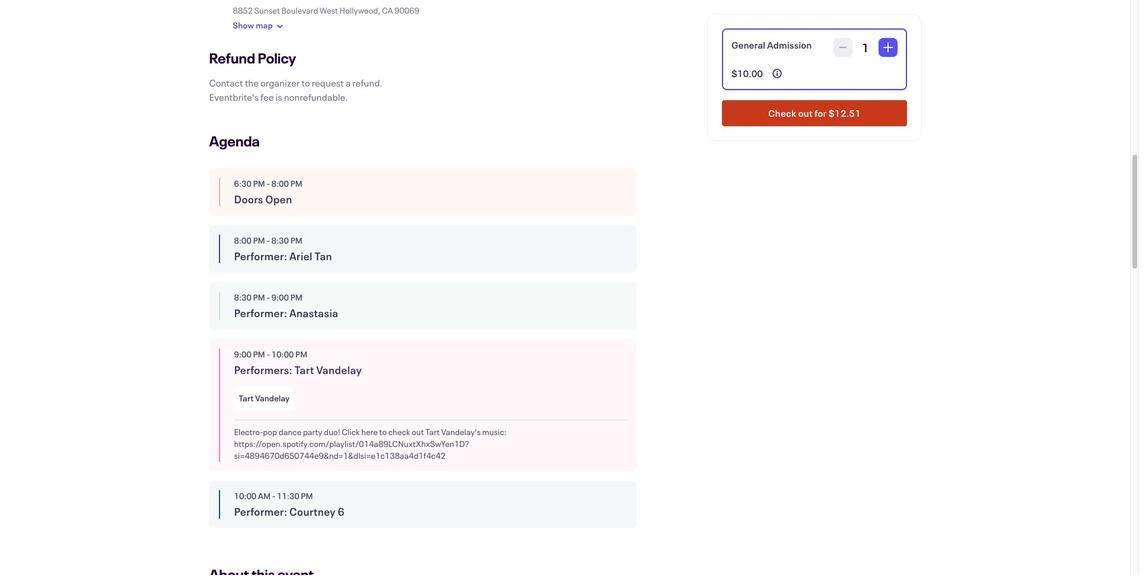 Task type: describe. For each thing, give the bounding box(es) containing it.
hollywood,
[[340, 5, 381, 16]]

pm up anastasia
[[290, 292, 303, 303]]

si=4894670d650744e9&nd=1&dlsi=e1c138aa4d1f4c42
[[234, 450, 446, 462]]

vandelay's
[[441, 427, 481, 438]]

8:30 inside the 8:30 pm - 9:00 pm performer: anastasia
[[234, 292, 252, 303]]

tan
[[315, 249, 332, 264]]

map
[[256, 20, 273, 31]]

8:00 pm - 8:30 pm performer: ariel tan
[[234, 235, 332, 264]]

9:00 inside 9:00 pm - 10:00 pm performers: tart vandelay
[[234, 349, 252, 360]]

8:00 inside 8:00 pm - 8:30 pm performer: ariel tan
[[234, 235, 252, 246]]

- for open
[[267, 178, 270, 189]]

- for anastasia
[[267, 292, 270, 303]]

- for tart
[[267, 349, 270, 360]]

pm down doors
[[253, 235, 265, 246]]

6:30
[[234, 178, 252, 189]]

agenda
[[209, 132, 260, 151]]

request
[[312, 77, 344, 89]]

anastasia
[[289, 306, 338, 320]]

8852 sunset boulevard west hollywood, ca 90069
[[233, 5, 419, 16]]

6
[[338, 505, 344, 519]]

contact
[[209, 77, 243, 89]]

8:30 pm - 9:00 pm performer: anastasia
[[234, 292, 338, 320]]

music:
[[482, 427, 507, 438]]

show map button
[[233, 17, 287, 36]]

pm down 8:00 pm - 8:30 pm performer: ariel tan
[[253, 292, 265, 303]]

fee
[[261, 91, 274, 103]]

sunset
[[254, 5, 280, 16]]

pop
[[263, 427, 277, 438]]

doors
[[234, 192, 263, 207]]

click
[[342, 427, 360, 438]]

performer: for performer: courtney 6
[[234, 505, 287, 519]]

west
[[320, 5, 338, 16]]

a
[[346, 77, 351, 89]]

organizer
[[261, 77, 300, 89]]

pm up performers:
[[253, 349, 265, 360]]

performer: for performer: ariel tan
[[234, 249, 287, 264]]

8852
[[233, 5, 253, 16]]

to inside electro-pop dance party duo! click here to check out tart vandelay's music: https://open.spotify.com/playlist/014a89lcnuxtxhxswyen1d? si=4894670d650744e9&nd=1&dlsi=e1c138aa4d1f4c42
[[379, 427, 387, 438]]

pm down anastasia
[[295, 349, 308, 360]]

boulevard
[[282, 5, 318, 16]]

the
[[245, 77, 259, 89]]

vandelay inside 9:00 pm - 10:00 pm performers: tart vandelay
[[316, 363, 362, 377]]

refund policy
[[209, 49, 296, 68]]

contact the organizer to request a refund. eventbrite's fee is nonrefundable.
[[209, 77, 383, 103]]

is
[[276, 91, 282, 103]]

pm right 6:30
[[253, 178, 265, 189]]

nonrefundable.
[[284, 91, 348, 103]]

here
[[361, 427, 378, 438]]

show
[[233, 20, 254, 31]]

tart inside 9:00 pm - 10:00 pm performers: tart vandelay
[[295, 363, 314, 377]]



Task type: locate. For each thing, give the bounding box(es) containing it.
0 vertical spatial 8:30
[[272, 235, 289, 246]]

9:00 down 8:00 pm - 8:30 pm performer: ariel tan
[[272, 292, 289, 303]]

- inside 6:30 pm - 8:00 pm doors open
[[267, 178, 270, 189]]

duo!
[[324, 427, 340, 438]]

10:00 inside 10:00 am - 11:30 pm performer: courtney 6
[[234, 491, 257, 502]]

performer: inside 10:00 am - 11:30 pm performer: courtney 6
[[234, 505, 287, 519]]

eventbrite's
[[209, 91, 259, 103]]

- down open
[[267, 235, 270, 246]]

- inside 8:00 pm - 8:30 pm performer: ariel tan
[[267, 235, 270, 246]]

0 horizontal spatial vandelay
[[255, 393, 290, 404]]

0 vertical spatial 9:00
[[272, 292, 289, 303]]

2 performer: from the top
[[234, 306, 287, 320]]

1 vertical spatial to
[[379, 427, 387, 438]]

10:00 left am
[[234, 491, 257, 502]]

1 vertical spatial 8:30
[[234, 292, 252, 303]]

open
[[265, 192, 292, 207]]

- down 8:00 pm - 8:30 pm performer: ariel tan
[[267, 292, 270, 303]]

- up performers:
[[267, 349, 270, 360]]

8:00 down doors
[[234, 235, 252, 246]]

dance
[[279, 427, 302, 438]]

0 horizontal spatial to
[[302, 77, 310, 89]]

show map
[[233, 20, 273, 31]]

1 vertical spatial 10:00
[[234, 491, 257, 502]]

https://open.spotify.com/playlist/014a89lcnuxtxhxswyen1d?
[[234, 439, 469, 450]]

pm inside 10:00 am - 11:30 pm performer: courtney 6
[[301, 491, 313, 502]]

pm up ariel
[[290, 235, 303, 246]]

tart
[[295, 363, 314, 377], [239, 393, 254, 404], [426, 427, 440, 438]]

9:00
[[272, 292, 289, 303], [234, 349, 252, 360]]

0 vertical spatial to
[[302, 77, 310, 89]]

2 vertical spatial tart
[[426, 427, 440, 438]]

1 horizontal spatial vandelay
[[316, 363, 362, 377]]

2 vertical spatial performer:
[[234, 505, 287, 519]]

1 vertical spatial performer:
[[234, 306, 287, 320]]

0 vertical spatial vandelay
[[316, 363, 362, 377]]

- right am
[[272, 491, 276, 502]]

performer: inside the 8:30 pm - 9:00 pm performer: anastasia
[[234, 306, 287, 320]]

electro-
[[234, 427, 263, 438]]

1 horizontal spatial to
[[379, 427, 387, 438]]

performer: inside 8:00 pm - 8:30 pm performer: ariel tan
[[234, 249, 287, 264]]

performer: down am
[[234, 505, 287, 519]]

- for courtney
[[272, 491, 276, 502]]

am
[[258, 491, 271, 502]]

performers:
[[234, 363, 293, 377]]

pm
[[253, 178, 265, 189], [290, 178, 303, 189], [253, 235, 265, 246], [290, 235, 303, 246], [253, 292, 265, 303], [290, 292, 303, 303], [253, 349, 265, 360], [295, 349, 308, 360], [301, 491, 313, 502]]

performer: left anastasia
[[234, 306, 287, 320]]

0 vertical spatial 8:00
[[272, 178, 289, 189]]

refund
[[209, 49, 255, 68]]

2 horizontal spatial tart
[[426, 427, 440, 438]]

1 horizontal spatial 8:00
[[272, 178, 289, 189]]

0 horizontal spatial 10:00
[[234, 491, 257, 502]]

out
[[412, 427, 424, 438]]

ariel
[[289, 249, 313, 264]]

11:30
[[277, 491, 299, 502]]

1 performer: from the top
[[234, 249, 287, 264]]

performer: for performer: anastasia
[[234, 306, 287, 320]]

party
[[303, 427, 323, 438]]

check
[[388, 427, 410, 438]]

vandelay
[[316, 363, 362, 377], [255, 393, 290, 404]]

1 vertical spatial 8:00
[[234, 235, 252, 246]]

3 performer: from the top
[[234, 505, 287, 519]]

pm up courtney
[[301, 491, 313, 502]]

- inside 9:00 pm - 10:00 pm performers: tart vandelay
[[267, 349, 270, 360]]

- inside the 8:30 pm - 9:00 pm performer: anastasia
[[267, 292, 270, 303]]

9:00 pm - 10:00 pm performers: tart vandelay
[[234, 349, 362, 377]]

1 vertical spatial vandelay
[[255, 393, 290, 404]]

1 horizontal spatial 10:00
[[272, 349, 294, 360]]

policy
[[258, 49, 296, 68]]

performer: left ariel
[[234, 249, 287, 264]]

tart vandelay
[[239, 393, 290, 404]]

8:30
[[272, 235, 289, 246], [234, 292, 252, 303]]

0 horizontal spatial tart
[[239, 393, 254, 404]]

0 horizontal spatial 8:00
[[234, 235, 252, 246]]

0 vertical spatial performer:
[[234, 249, 287, 264]]

tart right performers:
[[295, 363, 314, 377]]

refund.
[[353, 77, 383, 89]]

9:00 inside the 8:30 pm - 9:00 pm performer: anastasia
[[272, 292, 289, 303]]

90069
[[395, 5, 419, 16]]

8:30 inside 8:00 pm - 8:30 pm performer: ariel tan
[[272, 235, 289, 246]]

to inside contact the organizer to request a refund. eventbrite's fee is nonrefundable.
[[302, 77, 310, 89]]

0 vertical spatial 10:00
[[272, 349, 294, 360]]

0 horizontal spatial 9:00
[[234, 349, 252, 360]]

10:00 inside 9:00 pm - 10:00 pm performers: tart vandelay
[[272, 349, 294, 360]]

ca
[[382, 5, 393, 16]]

courtney
[[289, 505, 336, 519]]

10:00 up performers:
[[272, 349, 294, 360]]

0 horizontal spatial 8:30
[[234, 292, 252, 303]]

performer:
[[234, 249, 287, 264], [234, 306, 287, 320], [234, 505, 287, 519]]

1 horizontal spatial 9:00
[[272, 292, 289, 303]]

1 horizontal spatial 8:30
[[272, 235, 289, 246]]

- up open
[[267, 178, 270, 189]]

tart down performers:
[[239, 393, 254, 404]]

-
[[267, 178, 270, 189], [267, 235, 270, 246], [267, 292, 270, 303], [267, 349, 270, 360], [272, 491, 276, 502]]

1 horizontal spatial tart
[[295, 363, 314, 377]]

tart inside electro-pop dance party duo! click here to check out tart vandelay's music: https://open.spotify.com/playlist/014a89lcnuxtxhxswyen1d? si=4894670d650744e9&nd=1&dlsi=e1c138aa4d1f4c42
[[426, 427, 440, 438]]

1 vertical spatial 9:00
[[234, 349, 252, 360]]

tart right "out"
[[426, 427, 440, 438]]

10:00 am - 11:30 pm performer: courtney 6
[[234, 491, 344, 519]]

- inside 10:00 am - 11:30 pm performer: courtney 6
[[272, 491, 276, 502]]

9:00 up performers:
[[234, 349, 252, 360]]

to right here
[[379, 427, 387, 438]]

to up nonrefundable.
[[302, 77, 310, 89]]

to
[[302, 77, 310, 89], [379, 427, 387, 438]]

pm up open
[[290, 178, 303, 189]]

- for ariel
[[267, 235, 270, 246]]

6:30 pm - 8:00 pm doors open
[[234, 178, 303, 207]]

0 vertical spatial tart
[[295, 363, 314, 377]]

10:00
[[272, 349, 294, 360], [234, 491, 257, 502]]

8:00
[[272, 178, 289, 189], [234, 235, 252, 246]]

8:00 up open
[[272, 178, 289, 189]]

1 vertical spatial tart
[[239, 393, 254, 404]]

8:00 inside 6:30 pm - 8:00 pm doors open
[[272, 178, 289, 189]]

electro-pop dance party duo! click here to check out tart vandelay's music: https://open.spotify.com/playlist/014a89lcnuxtxhxswyen1d? si=4894670d650744e9&nd=1&dlsi=e1c138aa4d1f4c42
[[234, 427, 507, 462]]



Task type: vqa. For each thing, say whether or not it's contained in the screenshot.


